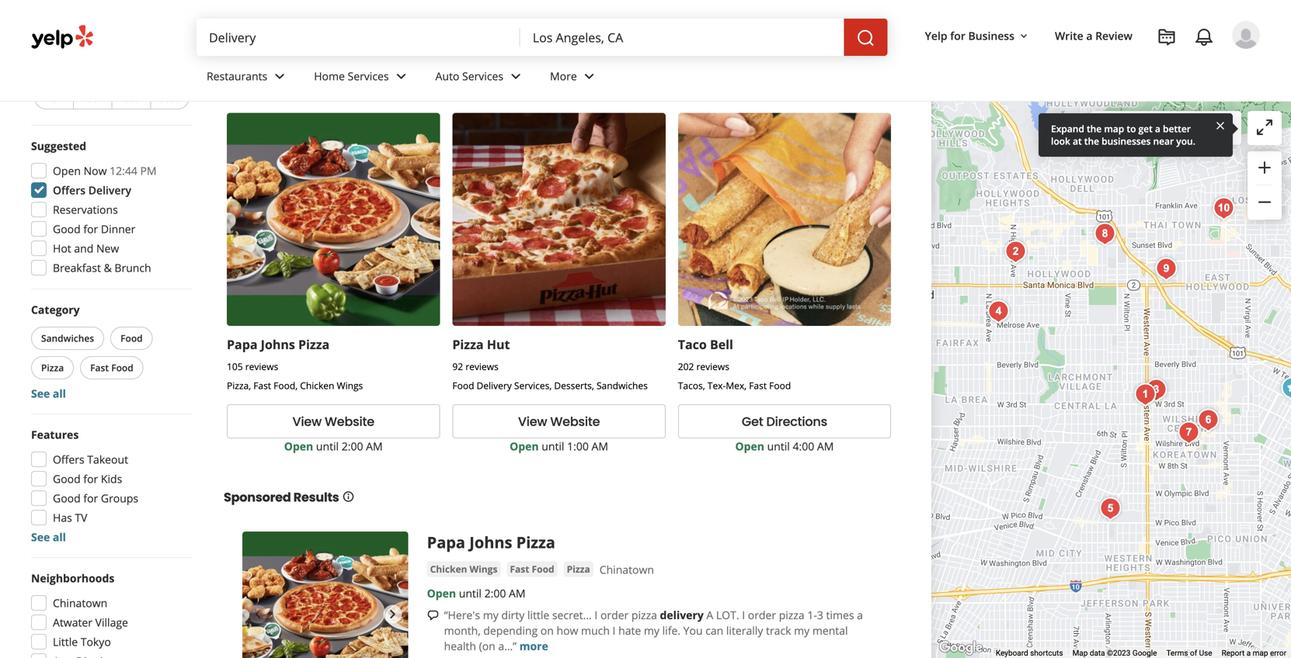 Task type: describe. For each thing, give the bounding box(es) containing it.
report a map error
[[1222, 649, 1287, 659]]

paros chicken image
[[1151, 254, 1182, 285]]

am for papa johns pizza
[[366, 439, 383, 454]]

16 info v2 image for featured takeout options
[[489, 77, 501, 90]]

see all for features
[[31, 530, 66, 545]]

a inside expand the map to get a better look at the businesses near you.
[[1155, 122, 1161, 135]]

reviews for get
[[697, 360, 730, 373]]

taco bell image
[[1277, 373, 1292, 404]]

pizza,
[[227, 379, 251, 392]]

all for category
[[53, 387, 66, 401]]

moves
[[1199, 121, 1232, 136]]

terms
[[1167, 649, 1189, 659]]

notifications image
[[1195, 28, 1214, 47]]

filter
[[40, 30, 67, 45]]

has
[[53, 511, 72, 526]]

tv
[[75, 511, 87, 526]]

now
[[84, 164, 107, 178]]

papa for papa johns pizza 105 reviews pizza, fast food, chicken wings
[[227, 336, 258, 353]]

featured takeout options
[[224, 73, 423, 94]]

close image
[[1215, 119, 1227, 132]]

$$
[[87, 91, 98, 104]]

auto
[[436, 69, 460, 84]]

search image
[[857, 29, 875, 47]]

$$ button
[[73, 86, 112, 110]]

category
[[31, 303, 80, 317]]

offers delivery
[[53, 183, 131, 198]]

expand
[[1051, 122, 1085, 135]]

0 horizontal spatial i
[[595, 608, 598, 623]]

write a review
[[1055, 28, 1133, 43]]

report a map error link
[[1222, 649, 1287, 659]]

1 filter offers delivery
[[31, 30, 96, 58]]

sandwiches inside pizza hut 92 reviews food delivery services, desserts, sandwiches
[[597, 379, 648, 392]]

92
[[453, 360, 463, 373]]

hot
[[53, 241, 71, 256]]

hae ha heng thai bistro image
[[1130, 380, 1161, 411]]

16 info v2 image for top 10 best delivery near los angeles, california
[[888, 46, 901, 58]]

$ button
[[34, 86, 73, 110]]

1 horizontal spatial open until 2:00 am
[[427, 587, 526, 601]]

los
[[457, 36, 487, 62]]

papa johns pizza 105 reviews pizza, fast food, chicken wings
[[227, 336, 363, 392]]

get directions
[[742, 413, 828, 431]]

16 chevron down v2 image
[[1018, 30, 1030, 43]]

until for papa johns pizza
[[316, 439, 339, 454]]

mex,
[[726, 379, 747, 392]]

california
[[575, 36, 667, 62]]

pizza inside papa johns pizza 105 reviews pizza, fast food, chicken wings
[[298, 336, 330, 353]]

for for groups
[[83, 492, 98, 506]]

keyboard shortcuts button
[[996, 649, 1064, 659]]

0 vertical spatial open until 2:00 am
[[284, 439, 383, 454]]

life.
[[663, 624, 681, 639]]

as
[[1159, 121, 1171, 136]]

business
[[969, 28, 1015, 43]]

and
[[74, 241, 94, 256]]

$
[[51, 91, 57, 104]]

keyboard shortcuts
[[996, 649, 1064, 659]]

1 horizontal spatial i
[[613, 624, 616, 639]]

zoom out image
[[1256, 193, 1274, 212]]

can
[[706, 624, 724, 639]]

review
[[1096, 28, 1133, 43]]

chicken wings button
[[427, 562, 501, 578]]

write a review link
[[1049, 22, 1139, 50]]

24 chevron down v2 image for more
[[580, 67, 599, 86]]

slideshow element
[[242, 532, 408, 659]]

more
[[550, 69, 577, 84]]

options
[[363, 73, 423, 94]]

johns for papa johns pizza
[[470, 532, 512, 554]]

group containing neighborhoods
[[26, 571, 193, 659]]

1
[[31, 30, 37, 45]]

delivery inside 'group'
[[88, 183, 131, 198]]

group containing features
[[26, 427, 193, 546]]

2 horizontal spatial i
[[742, 608, 745, 623]]

good for good for dinner
[[53, 222, 81, 237]]

atwater
[[53, 616, 92, 631]]

breakfast & brunch
[[53, 261, 151, 275]]

yelp for yelp for business
[[925, 28, 948, 43]]

see all button for features
[[31, 530, 66, 545]]

am for taco bell
[[817, 439, 834, 454]]

pizza inside "pizza" link
[[567, 563, 590, 576]]

map for error
[[1253, 649, 1269, 659]]

until for pizza hut
[[542, 439, 565, 454]]

chicken inside 'button'
[[430, 563, 467, 576]]

top
[[224, 36, 258, 62]]

fast food for the bottom fast food 'button'
[[510, 563, 555, 576]]

sandwiches button
[[31, 327, 104, 350]]

taco bell 202 reviews tacos, tex-mex, fast food
[[678, 336, 791, 392]]

you.
[[1177, 135, 1196, 148]]

0 horizontal spatial my
[[483, 608, 499, 623]]

website for papa johns pizza
[[325, 413, 374, 431]]

little
[[53, 635, 78, 650]]

how
[[557, 624, 578, 639]]

pizza inside pizza hut 92 reviews food delivery services, desserts, sandwiches
[[453, 336, 484, 353]]

website for pizza hut
[[550, 413, 600, 431]]

kids
[[101, 472, 122, 487]]

report
[[1222, 649, 1245, 659]]

see for category
[[31, 387, 50, 401]]

home services
[[314, 69, 389, 84]]

delivery
[[660, 608, 704, 623]]

map region
[[788, 96, 1292, 659]]

a
[[707, 608, 714, 623]]

google
[[1133, 649, 1157, 659]]

you
[[684, 624, 703, 639]]

24 chevron down v2 image
[[507, 67, 525, 86]]

papa for papa johns pizza
[[427, 532, 465, 554]]

$$$$
[[159, 91, 181, 104]]

0 vertical spatial chinatown
[[600, 563, 654, 578]]

tacos,
[[678, 379, 705, 392]]

keyboard
[[996, 649, 1029, 659]]

depending
[[484, 624, 538, 639]]

10
[[262, 36, 281, 62]]

use
[[1200, 649, 1213, 659]]

projects image
[[1158, 28, 1177, 47]]

terms of use
[[1167, 649, 1213, 659]]

data
[[1090, 649, 1106, 659]]

open inside 'group'
[[53, 164, 81, 178]]

food inside button
[[121, 332, 143, 345]]

yelp for yelp link
[[224, 23, 244, 36]]

near
[[1154, 135, 1174, 148]]

105
[[227, 360, 243, 373]]

desserts,
[[554, 379, 594, 392]]

mental
[[813, 624, 848, 639]]

good for good for kids
[[53, 472, 81, 487]]

open until 1:00 am
[[510, 439, 608, 454]]

more link
[[538, 56, 611, 101]]

a…"
[[498, 639, 517, 654]]

map data ©2023 google
[[1073, 649, 1157, 659]]

a right report
[[1247, 649, 1251, 659]]

all for features
[[53, 530, 66, 545]]

sponsored for sponsored results
[[224, 489, 291, 506]]

groups
[[101, 492, 138, 506]]

fast inside 'link'
[[510, 563, 530, 576]]

terms of use link
[[1167, 649, 1213, 659]]

track
[[766, 624, 791, 639]]

takeout for offers
[[87, 453, 128, 467]]

view website for pizza hut
[[518, 413, 600, 431]]

brunch
[[115, 261, 151, 275]]

16 speech v2 image
[[427, 610, 440, 623]]

reservations
[[53, 202, 118, 217]]

sidewalk grill image
[[1209, 193, 1240, 224]]

secret...
[[552, 608, 592, 623]]

results
[[294, 489, 339, 506]]

restaurants link
[[194, 56, 302, 101]]

until up "here's
[[459, 587, 482, 601]]

1-
[[808, 608, 817, 623]]

food inside pizza hut 92 reviews food delivery services, desserts, sandwiches
[[453, 379, 474, 392]]

auto services
[[436, 69, 504, 84]]

literally
[[726, 624, 763, 639]]



Task type: vqa. For each thing, say whether or not it's contained in the screenshot.
Expand the map to get a better look at the businesses near you.
yes



Task type: locate. For each thing, give the bounding box(es) containing it.
view website up 'open until 1:00 am'
[[518, 413, 600, 431]]

0 vertical spatial chicken
[[300, 379, 334, 392]]

all up features
[[53, 387, 66, 401]]

next image
[[384, 606, 402, 624]]

0 horizontal spatial yelp
[[224, 23, 244, 36]]

sponsored results
[[224, 489, 339, 506]]

1 horizontal spatial wings
[[470, 563, 498, 576]]

reviews down pizza hut 'link'
[[466, 360, 499, 373]]

0 vertical spatial see all button
[[31, 387, 66, 401]]

chicken inside papa johns pizza 105 reviews pizza, fast food, chicken wings
[[300, 379, 334, 392]]

1 horizontal spatial 16 info v2 image
[[888, 46, 901, 58]]

until for taco bell
[[767, 439, 790, 454]]

1:00
[[567, 439, 589, 454]]

see all up features
[[31, 387, 66, 401]]

chicken wings link
[[427, 562, 501, 578]]

1 vertical spatial good
[[53, 472, 81, 487]]

pizza inside a lot. i order pizza 1-3 times a month, depending on how much i hate my life. you can literally track my mental health (on a…"
[[779, 608, 805, 623]]

map for to
[[1104, 122, 1125, 135]]

1 horizontal spatial 2:00
[[485, 587, 506, 601]]

wings right food,
[[337, 379, 363, 392]]

for left business
[[951, 28, 966, 43]]

1 vertical spatial open until 2:00 am
[[427, 587, 526, 601]]

1 horizontal spatial view website link
[[453, 405, 666, 439]]

1 horizontal spatial chinatown
[[600, 563, 654, 578]]

0 horizontal spatial order
[[601, 608, 629, 623]]

0 horizontal spatial fast food
[[90, 362, 133, 375]]

for for kids
[[83, 472, 98, 487]]

i left hate
[[613, 624, 616, 639]]

$$$
[[123, 91, 139, 104]]

2 view website link from the left
[[453, 405, 666, 439]]

yelp inside "button"
[[925, 28, 948, 43]]

website up 16 info v2 image
[[325, 413, 374, 431]]

0 vertical spatial papa
[[227, 336, 258, 353]]

business categories element
[[194, 56, 1260, 101]]

2 horizontal spatial reviews
[[697, 360, 730, 373]]

fast food button inside 'group'
[[80, 357, 144, 380]]

0 vertical spatial pizza button
[[31, 357, 74, 380]]

delivery inside the 1 filter offers delivery
[[61, 45, 96, 58]]

2 pizza from the left
[[779, 608, 805, 623]]

view
[[293, 413, 322, 431], [518, 413, 547, 431]]

12:44
[[110, 164, 137, 178]]

home
[[314, 69, 345, 84]]

see up features
[[31, 387, 50, 401]]

0 horizontal spatial sponsored
[[224, 489, 291, 506]]

open for pizza hut
[[510, 439, 539, 454]]

food inside 'link'
[[532, 563, 555, 576]]

services,
[[514, 379, 552, 392]]

expand the map to get a better look at the businesses near you. tooltip
[[1039, 113, 1233, 157]]

of
[[1190, 649, 1198, 659]]

1 good from the top
[[53, 222, 81, 237]]

reviews inside papa johns pizza 105 reviews pizza, fast food, chicken wings
[[245, 360, 278, 373]]

food up get directions link
[[769, 379, 791, 392]]

pm
[[140, 164, 157, 178]]

0 horizontal spatial reviews
[[245, 360, 278, 373]]

papa
[[227, 336, 258, 353], [427, 532, 465, 554]]

chinatown right "pizza" link at bottom left
[[600, 563, 654, 578]]

yelp for business button
[[919, 22, 1037, 50]]

1 services from the left
[[348, 69, 389, 84]]

1 vertical spatial pizza button
[[564, 562, 594, 578]]

0 horizontal spatial papa
[[227, 336, 258, 353]]

top 10 best delivery near los angeles, california
[[224, 36, 667, 62]]

little tokyo
[[53, 635, 111, 650]]

1 view from the left
[[293, 413, 322, 431]]

1 view website link from the left
[[227, 405, 440, 439]]

1 vertical spatial papa
[[427, 532, 465, 554]]

reviews up tex-
[[697, 360, 730, 373]]

order up track at the right bottom
[[748, 608, 776, 623]]

view up 'open until 1:00 am'
[[518, 413, 547, 431]]

a inside a lot. i order pizza 1-3 times a month, depending on how much i hate my life. you can literally track my mental health (on a…"
[[857, 608, 863, 623]]

food left "pizza" link at bottom left
[[532, 563, 555, 576]]

1 horizontal spatial order
[[748, 608, 776, 623]]

my left dirty
[[483, 608, 499, 623]]

my left life.
[[644, 624, 660, 639]]

chicken
[[300, 379, 334, 392], [430, 563, 467, 576]]

taco
[[678, 336, 707, 353]]

1 vertical spatial see
[[31, 530, 50, 545]]

1 reviews from the left
[[245, 360, 278, 373]]

2 see all from the top
[[31, 530, 66, 545]]

lot.
[[716, 608, 739, 623]]

yelp left business
[[925, 28, 948, 43]]

0 horizontal spatial chinatown
[[53, 596, 107, 611]]

1 vertical spatial see all
[[31, 530, 66, 545]]

2 horizontal spatial my
[[794, 624, 810, 639]]

for down offers takeout
[[83, 472, 98, 487]]

1 see all from the top
[[31, 387, 66, 401]]

write
[[1055, 28, 1084, 43]]

see all button for category
[[31, 387, 66, 401]]

delivery
[[328, 36, 405, 62], [61, 45, 96, 58], [88, 183, 131, 198], [477, 379, 512, 392]]

fast
[[90, 362, 109, 375], [254, 379, 271, 392], [749, 379, 767, 392], [510, 563, 530, 576]]

Find text field
[[209, 29, 508, 46]]

24 chevron down v2 image down near
[[392, 67, 411, 86]]

2 website from the left
[[550, 413, 600, 431]]

zoom in image
[[1256, 158, 1274, 177]]

village
[[95, 616, 128, 631]]

2 all from the top
[[53, 530, 66, 545]]

pasta sisters image
[[1095, 494, 1126, 525]]

a right times
[[857, 608, 863, 623]]

offers for offers takeout
[[53, 453, 84, 467]]

johns inside papa johns pizza 105 reviews pizza, fast food, chicken wings
[[261, 336, 295, 353]]

fast right mex,
[[749, 379, 767, 392]]

2 vertical spatial offers
[[53, 453, 84, 467]]

takeout for featured
[[296, 73, 360, 94]]

map for moves
[[1173, 121, 1196, 136]]

view website link down food,
[[227, 405, 440, 439]]

1 horizontal spatial sponsored
[[430, 76, 486, 91]]

2 view from the left
[[518, 413, 547, 431]]

error
[[1270, 649, 1287, 659]]

view for hut
[[518, 413, 547, 431]]

24 chevron down v2 image inside restaurants link
[[271, 67, 289, 86]]

0 vertical spatial fast food
[[90, 362, 133, 375]]

wings
[[337, 379, 363, 392], [470, 563, 498, 576]]

pizza hut 92 reviews food delivery services, desserts, sandwiches
[[453, 336, 648, 392]]

pizza up hate
[[632, 608, 657, 623]]

services right home
[[348, 69, 389, 84]]

2 24 chevron down v2 image from the left
[[392, 67, 411, 86]]

1 horizontal spatial 24 chevron down v2 image
[[392, 67, 411, 86]]

1 all from the top
[[53, 387, 66, 401]]

map left error
[[1253, 649, 1269, 659]]

am for pizza hut
[[592, 439, 608, 454]]

neighborhoods
[[31, 572, 114, 586]]

1 horizontal spatial takeout
[[296, 73, 360, 94]]

papa johns pizza
[[427, 532, 556, 554]]

for down good for kids
[[83, 492, 98, 506]]

map right 'as'
[[1173, 121, 1196, 136]]

3 24 chevron down v2 image from the left
[[580, 67, 599, 86]]

all
[[53, 387, 66, 401], [53, 530, 66, 545]]

open for taco bell
[[736, 439, 765, 454]]

open until 2:00 am
[[284, 439, 383, 454], [427, 587, 526, 601]]

1 horizontal spatial pizza
[[779, 608, 805, 623]]

1 vertical spatial takeout
[[87, 453, 128, 467]]

1 horizontal spatial map
[[1173, 121, 1196, 136]]

1 horizontal spatial johns
[[470, 532, 512, 554]]

0 horizontal spatial map
[[1104, 122, 1125, 135]]

sponsored down top 10 best delivery near los angeles, california
[[430, 76, 486, 91]]

open until 2:00 am up "here's
[[427, 587, 526, 601]]

new
[[96, 241, 119, 256]]

bell
[[710, 336, 734, 353]]

1 horizontal spatial yelp
[[925, 28, 948, 43]]

0 vertical spatial offers
[[31, 45, 58, 58]]

1 horizontal spatial view
[[518, 413, 547, 431]]

open until 2:00 am up 16 info v2 image
[[284, 439, 383, 454]]

group containing suggested
[[26, 138, 193, 281]]

1 vertical spatial sandwiches
[[597, 379, 648, 392]]

at
[[1073, 135, 1082, 148]]

sandwiches down "category"
[[41, 332, 94, 345]]

0 vertical spatial sandwiches
[[41, 332, 94, 345]]

a right get
[[1155, 122, 1161, 135]]

see
[[31, 387, 50, 401], [31, 530, 50, 545]]

the sisters cafe vietnamese asian fusions image
[[1090, 219, 1121, 250]]

papa johns pizza link up food,
[[227, 336, 330, 353]]

1 horizontal spatial view website
[[518, 413, 600, 431]]

0 horizontal spatial view
[[293, 413, 322, 431]]

2 horizontal spatial 24 chevron down v2 image
[[580, 67, 599, 86]]

the
[[1087, 122, 1102, 135], [1085, 135, 1100, 148]]

pizza inside 'group'
[[41, 362, 64, 375]]

2 horizontal spatial map
[[1253, 649, 1269, 659]]

my down 1-
[[794, 624, 810, 639]]

food inside "taco bell 202 reviews tacos, tex-mex, fast food"
[[769, 379, 791, 392]]

see all down 'has'
[[31, 530, 66, 545]]

all down 'has'
[[53, 530, 66, 545]]

user actions element
[[913, 19, 1282, 115]]

papa inside papa johns pizza 105 reviews pizza, fast food, chicken wings
[[227, 336, 258, 353]]

24 chevron down v2 image inside more link
[[580, 67, 599, 86]]

map left to
[[1104, 122, 1125, 135]]

sponsored left results
[[224, 489, 291, 506]]

1 vertical spatial sponsored
[[224, 489, 291, 506]]

0 vertical spatial fast food button
[[80, 357, 144, 380]]

0 vertical spatial johns
[[261, 336, 295, 353]]

chicken right food,
[[300, 379, 334, 392]]

wings inside 'button'
[[470, 563, 498, 576]]

home services link
[[302, 56, 423, 101]]

16 info v2 image left 24 chevron down v2 icon
[[489, 77, 501, 90]]

1 vertical spatial fast food button
[[507, 562, 558, 578]]

group containing category
[[28, 302, 193, 402]]

until left the 4:00
[[767, 439, 790, 454]]

fast food button down food button
[[80, 357, 144, 380]]

1 order from the left
[[601, 608, 629, 623]]

3 good from the top
[[53, 492, 81, 506]]

2 reviews from the left
[[466, 360, 499, 373]]

view website link up 'open until 1:00 am'
[[453, 405, 666, 439]]

2 see from the top
[[31, 530, 50, 545]]

see up neighborhoods
[[31, 530, 50, 545]]

0 vertical spatial all
[[53, 387, 66, 401]]

fast food inside 'group'
[[90, 362, 133, 375]]

fat sal's deli - hollywood image
[[1000, 237, 1032, 268]]

open now 12:44 pm
[[53, 164, 157, 178]]

best
[[284, 36, 325, 62]]

2 good from the top
[[53, 472, 81, 487]]

view website down food,
[[293, 413, 374, 431]]

map
[[1173, 121, 1196, 136], [1104, 122, 1125, 135], [1253, 649, 1269, 659]]

offers for offers delivery
[[53, 183, 86, 198]]

atwater village
[[53, 616, 128, 631]]

fast food for fast food 'button' inside the 'group'
[[90, 362, 133, 375]]

yelp left 16 chevron right v2 'icon'
[[224, 23, 244, 36]]

1 horizontal spatial sandwiches
[[597, 379, 648, 392]]

features
[[31, 428, 79, 443]]

papa johns pizza image
[[242, 532, 408, 659]]

2 order from the left
[[748, 608, 776, 623]]

delivery up home services on the left top
[[328, 36, 405, 62]]

24 chevron down v2 image inside home services link
[[392, 67, 411, 86]]

oui melrose image
[[983, 296, 1014, 328]]

16 info v2 image
[[342, 491, 355, 504]]

2 services from the left
[[462, 69, 504, 84]]

yelp
[[224, 23, 244, 36], [925, 28, 948, 43]]

delivery down 'open now 12:44 pm' on the left top of the page
[[88, 183, 131, 198]]

1 vertical spatial papa johns pizza link
[[427, 532, 556, 554]]

hate
[[619, 624, 641, 639]]

for up "hot and new"
[[83, 222, 98, 237]]

0 horizontal spatial wings
[[337, 379, 363, 392]]

0 vertical spatial papa johns pizza link
[[227, 336, 330, 353]]

1 vertical spatial fast food
[[510, 563, 555, 576]]

map inside expand the map to get a better look at the businesses near you.
[[1104, 122, 1125, 135]]

1 vertical spatial johns
[[470, 532, 512, 554]]

order inside a lot. i order pizza 1-3 times a month, depending on how much i hate my life. you can literally track my mental health (on a…"
[[748, 608, 776, 623]]

shortcuts
[[1031, 649, 1064, 659]]

food right sandwiches button
[[121, 332, 143, 345]]

order up hate
[[601, 608, 629, 623]]

1 horizontal spatial chicken
[[430, 563, 467, 576]]

for
[[951, 28, 966, 43], [83, 222, 98, 237], [83, 472, 98, 487], [83, 492, 98, 506]]

wings inside papa johns pizza 105 reviews pizza, fast food, chicken wings
[[337, 379, 363, 392]]

2:00 up 16 info v2 image
[[342, 439, 363, 454]]

24 chevron down v2 image for home services
[[392, 67, 411, 86]]

sandwiches inside button
[[41, 332, 94, 345]]

food down food button
[[111, 362, 133, 375]]

1 horizontal spatial pizza button
[[564, 562, 594, 578]]

2:00 up dirty
[[485, 587, 506, 601]]

0 horizontal spatial pizza
[[632, 608, 657, 623]]

sandwiches right desserts,
[[597, 379, 648, 392]]

0 horizontal spatial papa johns pizza link
[[227, 336, 330, 353]]

reviews inside pizza hut 92 reviews food delivery services, desserts, sandwiches
[[466, 360, 499, 373]]

0 vertical spatial 16 info v2 image
[[888, 46, 901, 58]]

1 vertical spatial 2:00
[[485, 587, 506, 601]]

good for good for groups
[[53, 492, 81, 506]]

johns for papa johns pizza 105 reviews pizza, fast food, chicken wings
[[261, 336, 295, 353]]

1 horizontal spatial services
[[462, 69, 504, 84]]

i up much at left
[[595, 608, 598, 623]]

1 website from the left
[[325, 413, 374, 431]]

johns up food,
[[261, 336, 295, 353]]

delivery down "filter"
[[61, 45, 96, 58]]

a lot. i order pizza 1-3 times a month, depending on how much i hate my life. you can literally track my mental health (on a…"
[[444, 608, 863, 654]]

food down 92
[[453, 379, 474, 392]]

0 horizontal spatial johns
[[261, 336, 295, 353]]

for for business
[[951, 28, 966, 43]]

fast inside 'group'
[[90, 362, 109, 375]]

website up "1:00" at the bottom left
[[550, 413, 600, 431]]

16 info v2 image
[[888, 46, 901, 58], [489, 77, 501, 90]]

1 horizontal spatial papa johns pizza link
[[427, 532, 556, 554]]

pizza up track at the right bottom
[[779, 608, 805, 623]]

1 pizza from the left
[[632, 608, 657, 623]]

1 see all button from the top
[[31, 387, 66, 401]]

0 vertical spatial takeout
[[296, 73, 360, 94]]

open
[[53, 164, 81, 178], [284, 439, 313, 454], [510, 439, 539, 454], [736, 439, 765, 454], [427, 587, 456, 601]]

0 horizontal spatial takeout
[[87, 453, 128, 467]]

fast food down food button
[[90, 362, 133, 375]]

pizza button inside 'group'
[[31, 357, 74, 380]]

4:00
[[793, 439, 815, 454]]

16 chevron right v2 image
[[250, 24, 263, 36]]

dinner
[[101, 222, 136, 237]]

view for johns
[[293, 413, 322, 431]]

0 horizontal spatial website
[[325, 413, 374, 431]]

delivery left services,
[[477, 379, 512, 392]]

takeout up kids
[[87, 453, 128, 467]]

businesses
[[1102, 135, 1151, 148]]

good
[[53, 222, 81, 237], [53, 472, 81, 487], [53, 492, 81, 506]]

previous image
[[249, 606, 267, 624]]

0 horizontal spatial 2:00
[[342, 439, 363, 454]]

1 vertical spatial all
[[53, 530, 66, 545]]

1 horizontal spatial fast food button
[[507, 562, 558, 578]]

egg tuck image
[[1174, 418, 1205, 449]]

fast food left "pizza" link at bottom left
[[510, 563, 555, 576]]

24 chevron down v2 image right more at the top left
[[580, 67, 599, 86]]

good down offers takeout
[[53, 472, 81, 487]]

open down suggested
[[53, 164, 81, 178]]

0 vertical spatial see
[[31, 387, 50, 401]]

fast food inside 'link'
[[510, 563, 555, 576]]

papa up 105
[[227, 336, 258, 353]]

takeout inside 'group'
[[87, 453, 128, 467]]

0 horizontal spatial view website
[[293, 413, 374, 431]]

None field
[[209, 29, 508, 46]]

see all button up features
[[31, 387, 66, 401]]

for inside "button"
[[951, 28, 966, 43]]

angeles,
[[491, 36, 572, 62]]

1 horizontal spatial papa
[[427, 532, 465, 554]]

google image
[[935, 639, 987, 659]]

$$$$ button
[[150, 86, 190, 110]]

24 chevron down v2 image down 10
[[271, 67, 289, 86]]

chinatown inside 'group'
[[53, 596, 107, 611]]

0 vertical spatial good
[[53, 222, 81, 237]]

search
[[1122, 121, 1156, 136]]

1 vertical spatial see all button
[[31, 530, 66, 545]]

1 see from the top
[[31, 387, 50, 401]]

1 vertical spatial wings
[[470, 563, 498, 576]]

24 chevron down v2 image
[[271, 67, 289, 86], [392, 67, 411, 86], [580, 67, 599, 86]]

zzamong image
[[1141, 375, 1172, 406]]

open down get
[[736, 439, 765, 454]]

takeout down "best"
[[296, 73, 360, 94]]

"here's
[[444, 608, 480, 623]]

open for papa johns pizza
[[284, 439, 313, 454]]

get
[[742, 413, 763, 431]]

services down los
[[462, 69, 504, 84]]

auto services link
[[423, 56, 538, 101]]

1 horizontal spatial reviews
[[466, 360, 499, 373]]

delivery inside pizza hut 92 reviews food delivery services, desserts, sandwiches
[[477, 379, 512, 392]]

for for dinner
[[83, 222, 98, 237]]

offers up good for kids
[[53, 453, 84, 467]]

see for features
[[31, 530, 50, 545]]

open up 16 speech v2 icon
[[427, 587, 456, 601]]

0 vertical spatial 2:00
[[342, 439, 363, 454]]

better
[[1163, 122, 1191, 135]]

papa johns pizza link up chicken wings
[[427, 532, 556, 554]]

chinatown up the 'atwater'
[[53, 596, 107, 611]]

0 horizontal spatial open until 2:00 am
[[284, 439, 383, 454]]

services for auto services
[[462, 69, 504, 84]]

offers down "filter"
[[31, 45, 58, 58]]

0 horizontal spatial chicken
[[300, 379, 334, 392]]

view website for papa johns pizza
[[293, 413, 374, 431]]

mateo r. image
[[1232, 21, 1260, 49]]

restaurants
[[207, 69, 267, 84]]

1 view website from the left
[[293, 413, 374, 431]]

1 vertical spatial offers
[[53, 183, 86, 198]]

pizza button up "here's my dirty little secret... i order pizza delivery
[[564, 562, 594, 578]]

fast left food,
[[254, 379, 271, 392]]

has tv
[[53, 511, 87, 526]]

None search field
[[197, 19, 891, 56]]

fast inside papa johns pizza 105 reviews pizza, fast food, chicken wings
[[254, 379, 271, 392]]

chinatown
[[600, 563, 654, 578], [53, 596, 107, 611]]

open left "1:00" at the bottom left
[[510, 439, 539, 454]]

sponsored for sponsored
[[430, 76, 486, 91]]

offers up 'reservations'
[[53, 183, 86, 198]]

view website link for pizza hut
[[453, 405, 666, 439]]

fast inside "taco bell 202 reviews tacos, tex-mex, fast food"
[[749, 379, 767, 392]]

fast food button up little
[[507, 562, 558, 578]]

1 vertical spatial 16 info v2 image
[[489, 77, 501, 90]]

see all for category
[[31, 387, 66, 401]]

0 horizontal spatial 24 chevron down v2 image
[[271, 67, 289, 86]]

papa up chicken wings
[[427, 532, 465, 554]]

until left "1:00" at the bottom left
[[542, 439, 565, 454]]

reviews
[[245, 360, 278, 373], [466, 360, 499, 373], [697, 360, 730, 373]]

0 vertical spatial wings
[[337, 379, 363, 392]]

©2023
[[1107, 649, 1131, 659]]

pizza link
[[564, 562, 594, 578]]

0 vertical spatial sponsored
[[430, 76, 486, 91]]

get directions link
[[678, 405, 891, 439]]

until up results
[[316, 439, 339, 454]]

reviews inside "taco bell 202 reviews tacos, tex-mex, fast food"
[[697, 360, 730, 373]]

wings down papa johns pizza
[[470, 563, 498, 576]]

offers inside the 1 filter offers delivery
[[31, 45, 58, 58]]

directions
[[767, 413, 828, 431]]

reviews right 105
[[245, 360, 278, 373]]

fast down sandwiches button
[[90, 362, 109, 375]]

1 horizontal spatial my
[[644, 624, 660, 639]]

3 reviews from the left
[[697, 360, 730, 373]]

expand map image
[[1256, 118, 1274, 137]]

good up hot
[[53, 222, 81, 237]]

0 horizontal spatial fast food button
[[80, 357, 144, 380]]

johns up chicken wings
[[470, 532, 512, 554]]

search as map moves
[[1122, 121, 1232, 136]]

1 24 chevron down v2 image from the left
[[271, 67, 289, 86]]

view down food,
[[293, 413, 322, 431]]

24 chevron down v2 image for restaurants
[[271, 67, 289, 86]]

0 horizontal spatial sandwiches
[[41, 332, 94, 345]]

my thai kitchen image
[[1193, 405, 1224, 436]]

food button
[[110, 327, 153, 350]]

0 horizontal spatial view website link
[[227, 405, 440, 439]]

group
[[26, 138, 193, 281], [1248, 152, 1282, 220], [28, 302, 193, 402], [26, 427, 193, 546], [26, 571, 193, 659]]

services for home services
[[348, 69, 389, 84]]

1 horizontal spatial website
[[550, 413, 600, 431]]

i up literally
[[742, 608, 745, 623]]

2 view website from the left
[[518, 413, 600, 431]]

1 horizontal spatial fast food
[[510, 563, 555, 576]]

1 vertical spatial chinatown
[[53, 596, 107, 611]]

view website link for papa johns pizza
[[227, 405, 440, 439]]

good up has tv
[[53, 492, 81, 506]]

yelp link
[[224, 23, 244, 36]]

see all button down 'has'
[[31, 530, 66, 545]]

reviews for view
[[466, 360, 499, 373]]

1 vertical spatial chicken
[[430, 563, 467, 576]]

2 see all button from the top
[[31, 530, 66, 545]]

a right write at top
[[1087, 28, 1093, 43]]

0 horizontal spatial pizza button
[[31, 357, 74, 380]]



